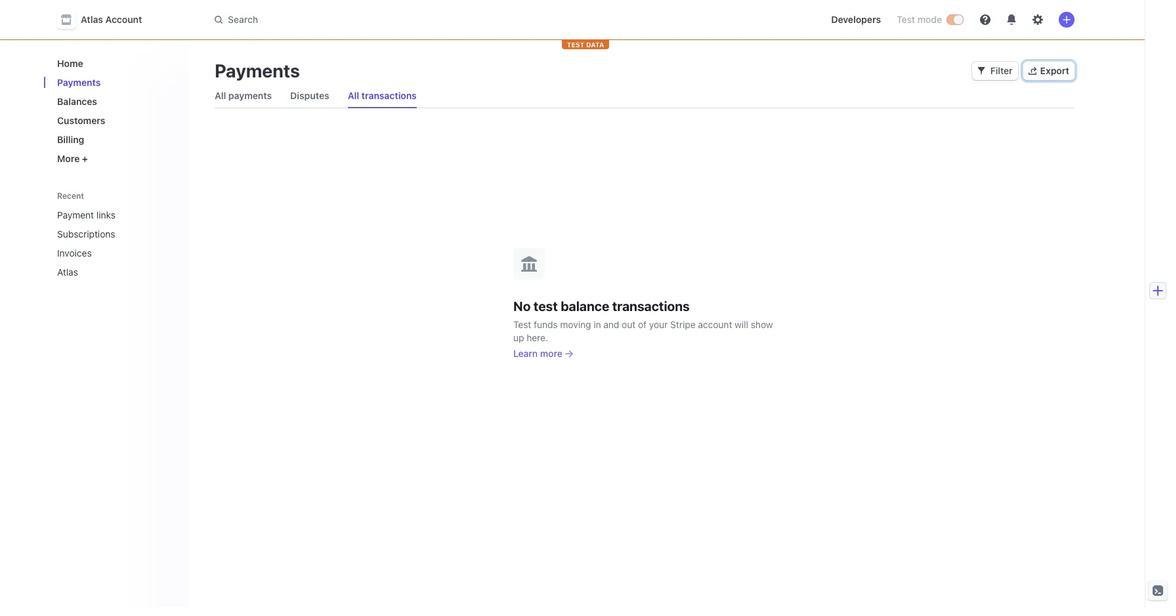 Task type: vqa. For each thing, say whether or not it's contained in the screenshot.
'Find or add a customer…' text field
no



Task type: locate. For each thing, give the bounding box(es) containing it.
test mode
[[897, 14, 942, 25]]

no test balance transactions
[[513, 298, 690, 313]]

account
[[105, 14, 142, 25]]

test up up
[[513, 319, 531, 330]]

atlas inside atlas link
[[57, 267, 78, 278]]

tab list
[[209, 84, 1075, 108]]

payments
[[228, 90, 272, 101]]

customers link
[[52, 110, 178, 131]]

2 all from the left
[[348, 90, 359, 101]]

1 horizontal spatial all
[[348, 90, 359, 101]]

atlas account button
[[57, 11, 155, 29]]

atlas down invoices
[[57, 267, 78, 278]]

show
[[751, 319, 773, 330]]

0 horizontal spatial payments
[[57, 77, 101, 88]]

1 horizontal spatial payments
[[215, 60, 300, 81]]

0 vertical spatial atlas
[[81, 14, 103, 25]]

test left mode
[[897, 14, 915, 25]]

+
[[82, 153, 88, 164]]

payments link
[[52, 72, 178, 93]]

atlas link
[[52, 261, 160, 283]]

payments
[[215, 60, 300, 81], [57, 77, 101, 88]]

invoices link
[[52, 242, 160, 264]]

balance
[[561, 298, 609, 313]]

Search text field
[[207, 8, 577, 32]]

0 vertical spatial transactions
[[361, 90, 417, 101]]

more
[[57, 153, 80, 164]]

learn more
[[513, 348, 562, 359]]

1 horizontal spatial transactions
[[612, 298, 690, 313]]

home
[[57, 58, 83, 69]]

1 vertical spatial atlas
[[57, 267, 78, 278]]

test for test funds moving in and out of your stripe account will show up here.
[[513, 319, 531, 330]]

learn
[[513, 348, 538, 359]]

0 vertical spatial test
[[897, 14, 915, 25]]

all transactions link
[[342, 87, 422, 105]]

0 horizontal spatial transactions
[[361, 90, 417, 101]]

export button
[[1023, 62, 1075, 80]]

invoices
[[57, 247, 92, 259]]

payment
[[57, 209, 94, 221]]

payments up payments
[[215, 60, 300, 81]]

all
[[215, 90, 226, 101], [348, 90, 359, 101]]

learn more link
[[513, 347, 573, 360]]

test
[[897, 14, 915, 25], [513, 319, 531, 330]]

0 horizontal spatial all
[[215, 90, 226, 101]]

disputes
[[290, 90, 329, 101]]

atlas inside atlas account button
[[81, 14, 103, 25]]

tab list containing all payments
[[209, 84, 1075, 108]]

all right disputes
[[348, 90, 359, 101]]

filter button
[[972, 62, 1018, 80]]

atlas
[[81, 14, 103, 25], [57, 267, 78, 278]]

of
[[638, 319, 647, 330]]

1 vertical spatial transactions
[[612, 298, 690, 313]]

payment links
[[57, 209, 115, 221]]

and
[[603, 319, 619, 330]]

balances link
[[52, 91, 178, 112]]

all for all transactions
[[348, 90, 359, 101]]

links
[[96, 209, 115, 221]]

export
[[1040, 65, 1069, 76]]

customers
[[57, 115, 105, 126]]

1 vertical spatial test
[[513, 319, 531, 330]]

atlas left account
[[81, 14, 103, 25]]

settings image
[[1033, 14, 1043, 25]]

your
[[649, 319, 668, 330]]

data
[[586, 41, 604, 49]]

transactions inside tab list
[[361, 90, 417, 101]]

more
[[540, 348, 562, 359]]

moving
[[560, 319, 591, 330]]

subscriptions
[[57, 228, 115, 240]]

0 horizontal spatial test
[[513, 319, 531, 330]]

all left payments
[[215, 90, 226, 101]]

transactions
[[361, 90, 417, 101], [612, 298, 690, 313]]

billing
[[57, 134, 84, 145]]

balances
[[57, 96, 97, 107]]

0 horizontal spatial atlas
[[57, 267, 78, 278]]

test inside the test funds moving in and out of your stripe account will show up here.
[[513, 319, 531, 330]]

1 horizontal spatial test
[[897, 14, 915, 25]]

payments up 'balances'
[[57, 77, 101, 88]]

1 horizontal spatial atlas
[[81, 14, 103, 25]]

recent
[[57, 191, 84, 201]]

1 all from the left
[[215, 90, 226, 101]]



Task type: describe. For each thing, give the bounding box(es) containing it.
test for test mode
[[897, 14, 915, 25]]

up
[[513, 332, 524, 343]]

svg image
[[977, 67, 985, 75]]

search
[[228, 14, 258, 25]]

payments inside core navigation links element
[[57, 77, 101, 88]]

test data
[[567, 41, 604, 49]]

test funds moving in and out of your stripe account will show up here.
[[513, 319, 773, 343]]

billing link
[[52, 129, 178, 150]]

filter
[[990, 65, 1013, 76]]

in
[[594, 319, 601, 330]]

home link
[[52, 53, 178, 74]]

test
[[534, 298, 558, 313]]

all payments link
[[209, 87, 277, 105]]

more +
[[57, 153, 88, 164]]

atlas account
[[81, 14, 142, 25]]

funds
[[534, 319, 558, 330]]

Search search field
[[207, 8, 577, 32]]

all for all payments
[[215, 90, 226, 101]]

disputes link
[[285, 87, 335, 105]]

developers link
[[826, 9, 886, 30]]

help image
[[980, 14, 991, 25]]

recent element
[[44, 204, 188, 283]]

payment links link
[[52, 204, 160, 226]]

test
[[567, 41, 584, 49]]

all payments
[[215, 90, 272, 101]]

out
[[622, 319, 636, 330]]

atlas for atlas account
[[81, 14, 103, 25]]

atlas for atlas
[[57, 267, 78, 278]]

mode
[[918, 14, 942, 25]]

here.
[[527, 332, 548, 343]]

recent navigation links element
[[44, 190, 188, 283]]

subscriptions link
[[52, 223, 160, 245]]

developers
[[831, 14, 881, 25]]

core navigation links element
[[52, 53, 178, 169]]

no
[[513, 298, 531, 313]]

account
[[698, 319, 732, 330]]

stripe
[[670, 319, 696, 330]]

all transactions
[[348, 90, 417, 101]]

will
[[735, 319, 748, 330]]



